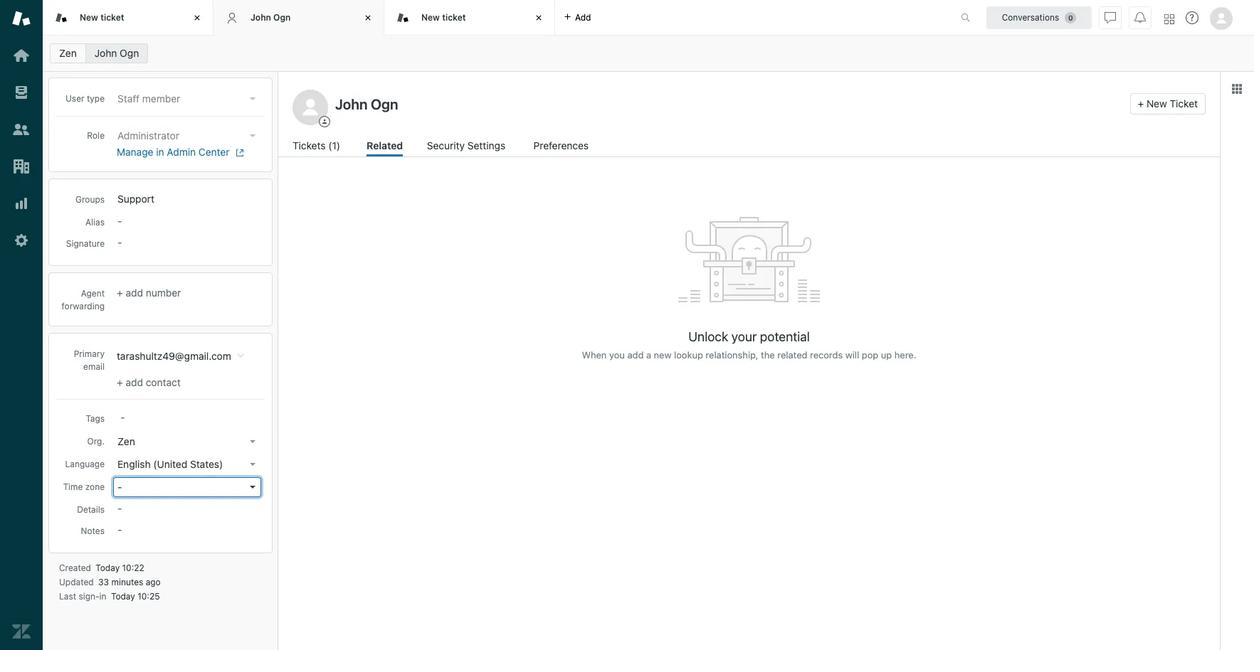 Task type: locate. For each thing, give the bounding box(es) containing it.
in down administrator
[[156, 146, 164, 158]]

new ticket for second new ticket tab from the right
[[80, 12, 124, 23]]

close image for john ogn
[[361, 11, 375, 25]]

john right close image
[[251, 12, 271, 23]]

0 horizontal spatial zen
[[59, 47, 77, 59]]

security settings link
[[427, 138, 510, 157]]

zen up english
[[117, 436, 135, 448]]

- button
[[113, 478, 261, 498]]

0 horizontal spatial ogn
[[120, 47, 139, 59]]

1 close image from the left
[[361, 11, 375, 25]]

settings
[[468, 140, 506, 152]]

2 arrow down image from the top
[[250, 441, 256, 444]]

- field
[[115, 410, 261, 426]]

agent forwarding
[[62, 288, 105, 312]]

2 ticket from the left
[[442, 12, 466, 23]]

potential
[[760, 330, 810, 345]]

zen
[[59, 47, 77, 59], [117, 436, 135, 448]]

1 horizontal spatial close image
[[532, 11, 546, 25]]

1 horizontal spatial new ticket
[[422, 12, 466, 23]]

+ left ticket
[[1138, 98, 1144, 110]]

2 new ticket from the left
[[422, 12, 466, 23]]

1 vertical spatial +
[[117, 287, 123, 299]]

new ticket
[[80, 12, 124, 23], [422, 12, 466, 23]]

1 arrow down image from the top
[[250, 98, 256, 100]]

support
[[117, 193, 154, 205]]

0 horizontal spatial john
[[95, 47, 117, 59]]

zendesk products image
[[1165, 14, 1175, 24]]

language
[[65, 459, 105, 470]]

primary email
[[74, 349, 105, 372]]

3 arrow down image from the top
[[250, 486, 256, 489]]

new ticket tab
[[43, 0, 214, 36], [385, 0, 555, 36]]

arrow down image inside english (united states) button
[[250, 464, 256, 466]]

1 new ticket tab from the left
[[43, 0, 214, 36]]

zone
[[85, 482, 105, 493]]

ogn
[[274, 12, 291, 23], [120, 47, 139, 59]]

ticket for first new ticket tab from the right
[[442, 12, 466, 23]]

john right zen link
[[95, 47, 117, 59]]

close image for new ticket
[[532, 11, 546, 25]]

1 horizontal spatial zen
[[117, 436, 135, 448]]

zen inside "button"
[[117, 436, 135, 448]]

0 vertical spatial john ogn
[[251, 12, 291, 23]]

john
[[251, 12, 271, 23], [95, 47, 117, 59]]

member
[[142, 93, 180, 105]]

updated
[[59, 577, 94, 588]]

english (united states) button
[[113, 455, 261, 475]]

today down minutes
[[111, 592, 135, 602]]

arrow down image for zen
[[250, 441, 256, 444]]

security settings
[[427, 140, 506, 152]]

arrow down image for administrator
[[250, 135, 256, 137]]

1 vertical spatial in
[[99, 592, 107, 602]]

get started image
[[12, 46, 31, 65]]

0 vertical spatial ogn
[[274, 12, 291, 23]]

john inside tab
[[251, 12, 271, 23]]

agent
[[81, 288, 105, 299]]

0 horizontal spatial close image
[[361, 11, 375, 25]]

contact
[[146, 377, 181, 389]]

1 ticket from the left
[[101, 12, 124, 23]]

staff member
[[117, 93, 180, 105]]

in down 33 on the left bottom
[[99, 592, 107, 602]]

None text field
[[331, 93, 1125, 115]]

sign-
[[79, 592, 99, 602]]

0 horizontal spatial in
[[99, 592, 107, 602]]

today
[[96, 563, 120, 574], [111, 592, 135, 602]]

views image
[[12, 83, 31, 102]]

1 new ticket from the left
[[80, 12, 124, 23]]

role
[[87, 130, 105, 141]]

main element
[[0, 0, 43, 651]]

when
[[582, 350, 607, 361]]

1 horizontal spatial in
[[156, 146, 164, 158]]

1 arrow down image from the top
[[250, 135, 256, 137]]

2 vertical spatial +
[[117, 377, 123, 389]]

notifications image
[[1135, 12, 1146, 23]]

2 close image from the left
[[532, 11, 546, 25]]

add
[[575, 12, 591, 22], [126, 287, 143, 299], [628, 350, 644, 361], [126, 377, 143, 389]]

close image inside john ogn tab
[[361, 11, 375, 25]]

organizations image
[[12, 157, 31, 176]]

your
[[732, 330, 757, 345]]

zen link
[[50, 43, 86, 63]]

in inside created today 10:22 updated 33 minutes ago last sign-in today 10:25
[[99, 592, 107, 602]]

+ inside button
[[1138, 98, 1144, 110]]

0 vertical spatial arrow down image
[[250, 98, 256, 100]]

ticket
[[101, 12, 124, 23], [442, 12, 466, 23]]

1 horizontal spatial new ticket tab
[[385, 0, 555, 36]]

arrow down image inside staff member button
[[250, 98, 256, 100]]

0 horizontal spatial new ticket
[[80, 12, 124, 23]]

tickets
[[293, 140, 326, 152]]

manage
[[117, 146, 153, 158]]

user
[[66, 93, 84, 104]]

arrow down image inside administrator button
[[250, 135, 256, 137]]

last
[[59, 592, 76, 602]]

staff
[[117, 93, 140, 105]]

+ for + add contact
[[117, 377, 123, 389]]

0 horizontal spatial new ticket tab
[[43, 0, 214, 36]]

1 horizontal spatial john ogn
[[251, 12, 291, 23]]

admin image
[[12, 231, 31, 250]]

zendesk support image
[[12, 9, 31, 28]]

0 vertical spatial +
[[1138, 98, 1144, 110]]

secondary element
[[43, 39, 1255, 68]]

1 horizontal spatial ticket
[[442, 12, 466, 23]]

new for second new ticket tab from the right
[[80, 12, 98, 23]]

0 horizontal spatial john ogn
[[95, 47, 139, 59]]

0 vertical spatial zen
[[59, 47, 77, 59]]

john ogn tab
[[214, 0, 385, 36]]

2 vertical spatial arrow down image
[[250, 486, 256, 489]]

zen up user
[[59, 47, 77, 59]]

0 vertical spatial today
[[96, 563, 120, 574]]

0 vertical spatial arrow down image
[[250, 135, 256, 137]]

arrow down image
[[250, 135, 256, 137], [250, 441, 256, 444]]

staff member button
[[113, 89, 261, 109]]

relationship,
[[706, 350, 759, 361]]

+ right agent
[[117, 287, 123, 299]]

0 horizontal spatial new
[[80, 12, 98, 23]]

preferences link
[[534, 138, 592, 157]]

new
[[80, 12, 98, 23], [422, 12, 440, 23], [1147, 98, 1168, 110]]

0 horizontal spatial ticket
[[101, 12, 124, 23]]

button displays agent's chat status as invisible. image
[[1105, 12, 1117, 23]]

1 vertical spatial john ogn
[[95, 47, 139, 59]]

new for first new ticket tab from the right
[[422, 12, 440, 23]]

details
[[77, 505, 105, 516]]

email
[[83, 362, 105, 372]]

up
[[881, 350, 892, 361]]

type
[[87, 93, 105, 104]]

1 horizontal spatial new
[[422, 12, 440, 23]]

related
[[778, 350, 808, 361]]

forwarding
[[62, 301, 105, 312]]

1 vertical spatial arrow down image
[[250, 441, 256, 444]]

1 horizontal spatial ogn
[[274, 12, 291, 23]]

1 horizontal spatial john
[[251, 12, 271, 23]]

english (united states)
[[117, 459, 223, 471]]

conversations
[[1002, 12, 1060, 22]]

2 arrow down image from the top
[[250, 464, 256, 466]]

1 vertical spatial arrow down image
[[250, 464, 256, 466]]

arrow down image for (united
[[250, 464, 256, 466]]

security
[[427, 140, 465, 152]]

related
[[367, 140, 403, 152]]

john inside secondary element
[[95, 47, 117, 59]]

arrow down image inside "zen" "button"
[[250, 441, 256, 444]]

ticket for second new ticket tab from the right
[[101, 12, 124, 23]]

john ogn inside tab
[[251, 12, 291, 23]]

lookup
[[674, 350, 703, 361]]

today up 33 on the left bottom
[[96, 563, 120, 574]]

get help image
[[1186, 11, 1199, 24]]

tarashultz49@gmail.com
[[117, 350, 231, 362]]

john ogn
[[251, 12, 291, 23], [95, 47, 139, 59]]

states)
[[190, 459, 223, 471]]

close image
[[361, 11, 375, 25], [532, 11, 546, 25]]

0 vertical spatial john
[[251, 12, 271, 23]]

2 horizontal spatial new
[[1147, 98, 1168, 110]]

1 vertical spatial ogn
[[120, 47, 139, 59]]

+ left contact
[[117, 377, 123, 389]]

+
[[1138, 98, 1144, 110], [117, 287, 123, 299], [117, 377, 123, 389]]

1 vertical spatial john
[[95, 47, 117, 59]]

add inside the unlock your potential when you add a new lookup relationship, the related records will pop up here.
[[628, 350, 644, 361]]

1 vertical spatial zen
[[117, 436, 135, 448]]

new
[[654, 350, 672, 361]]

arrow down image
[[250, 98, 256, 100], [250, 464, 256, 466], [250, 486, 256, 489]]

ogn inside john ogn tab
[[274, 12, 291, 23]]

in
[[156, 146, 164, 158], [99, 592, 107, 602]]

records
[[810, 350, 843, 361]]



Task type: describe. For each thing, give the bounding box(es) containing it.
zen inside secondary element
[[59, 47, 77, 59]]

10:22
[[122, 563, 144, 574]]

administrator button
[[113, 126, 261, 146]]

unlock
[[689, 330, 729, 345]]

alias
[[85, 217, 105, 228]]

zendesk image
[[12, 623, 31, 642]]

ticket
[[1170, 98, 1198, 110]]

admin
[[167, 146, 196, 158]]

zen button
[[113, 432, 261, 452]]

2 new ticket tab from the left
[[385, 0, 555, 36]]

(united
[[153, 459, 187, 471]]

tickets (1)
[[293, 140, 340, 152]]

center
[[199, 146, 230, 158]]

ago
[[146, 577, 161, 588]]

add button
[[555, 0, 600, 35]]

administrator
[[117, 130, 179, 142]]

close image
[[190, 11, 204, 25]]

10:25
[[138, 592, 160, 602]]

+ new ticket button
[[1130, 93, 1206, 115]]

will
[[846, 350, 860, 361]]

(1)
[[328, 140, 340, 152]]

time zone
[[63, 482, 105, 493]]

+ for + add number
[[117, 287, 123, 299]]

related link
[[367, 138, 403, 157]]

reporting image
[[12, 194, 31, 213]]

signature
[[66, 239, 105, 249]]

notes
[[81, 526, 105, 537]]

tags
[[86, 414, 105, 424]]

pop
[[862, 350, 879, 361]]

john ogn inside secondary element
[[95, 47, 139, 59]]

0 vertical spatial in
[[156, 146, 164, 158]]

new inside + new ticket button
[[1147, 98, 1168, 110]]

customers image
[[12, 120, 31, 139]]

created today 10:22 updated 33 minutes ago last sign-in today 10:25
[[59, 563, 161, 602]]

groups
[[75, 194, 105, 205]]

tickets (1) link
[[293, 138, 343, 157]]

minutes
[[111, 577, 143, 588]]

+ for + new ticket
[[1138, 98, 1144, 110]]

time
[[63, 482, 83, 493]]

conversations button
[[987, 6, 1092, 29]]

number
[[146, 287, 181, 299]]

tabs tab list
[[43, 0, 946, 36]]

33
[[98, 577, 109, 588]]

here.
[[895, 350, 917, 361]]

new ticket for first new ticket tab from the right
[[422, 12, 466, 23]]

+ add contact
[[117, 377, 181, 389]]

arrow down image inside "-" button
[[250, 486, 256, 489]]

created
[[59, 563, 91, 574]]

arrow down image for member
[[250, 98, 256, 100]]

preferences
[[534, 140, 589, 152]]

ogn inside john ogn link
[[120, 47, 139, 59]]

-
[[117, 481, 122, 493]]

primary
[[74, 349, 105, 360]]

john ogn link
[[85, 43, 148, 63]]

1 vertical spatial today
[[111, 592, 135, 602]]

apps image
[[1232, 83, 1243, 95]]

you
[[610, 350, 625, 361]]

add inside popup button
[[575, 12, 591, 22]]

user type
[[66, 93, 105, 104]]

org.
[[87, 436, 105, 447]]

manage in admin center
[[117, 146, 230, 158]]

+ add number
[[117, 287, 181, 299]]

unlock your potential when you add a new lookup relationship, the related records will pop up here.
[[582, 330, 917, 361]]

english
[[117, 459, 151, 471]]

a
[[647, 350, 652, 361]]

+ new ticket
[[1138, 98, 1198, 110]]

the
[[761, 350, 775, 361]]

manage in admin center link
[[117, 146, 256, 159]]



Task type: vqa. For each thing, say whether or not it's contained in the screenshot.
here.
yes



